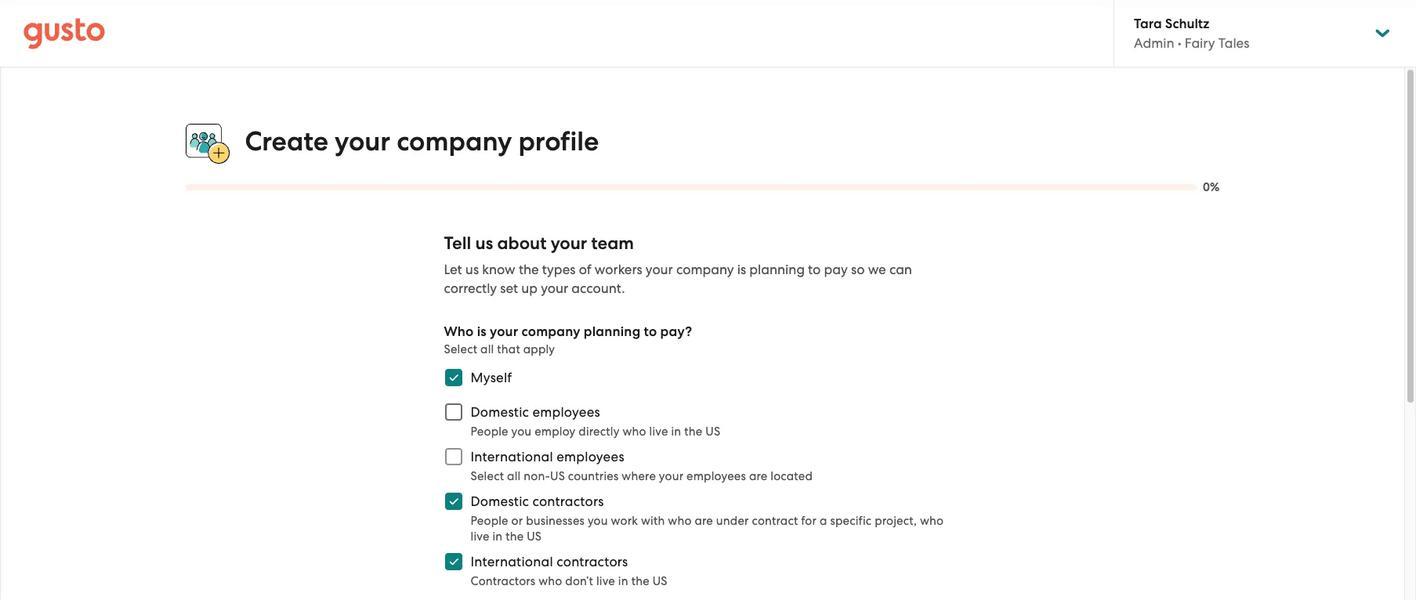 Task type: vqa. For each thing, say whether or not it's contained in the screenshot.
leftmost "get"
no



Task type: describe. For each thing, give the bounding box(es) containing it.
to inside who is your company planning to pay? select all that apply
[[644, 324, 657, 340]]

domestic for domestic contractors
[[471, 494, 529, 510]]

directly
[[579, 425, 620, 439]]

create
[[245, 125, 328, 157]]

international employees
[[471, 449, 625, 465]]

are inside people or businesses you work with who are under contract for a specific project, who live in the us
[[695, 514, 713, 528]]

apply
[[523, 343, 555, 357]]

people for domestic contractors
[[471, 514, 508, 528]]

who
[[444, 324, 474, 340]]

admin
[[1134, 35, 1175, 51]]

international contractors
[[471, 554, 628, 570]]

people you employ directly who live in the us
[[471, 425, 720, 439]]

1 horizontal spatial are
[[749, 470, 768, 484]]

2 horizontal spatial live
[[649, 425, 668, 439]]

your inside who is your company planning to pay? select all that apply
[[490, 324, 518, 340]]

work
[[611, 514, 638, 528]]

who right directly
[[623, 425, 646, 439]]

planning inside tell us about your team let us know the types of workers your company is planning to pay so we can correctly set up your account.
[[750, 262, 805, 278]]

schultz
[[1165, 16, 1210, 32]]

the inside tell us about your team let us know the types of workers your company is planning to pay so we can correctly set up your account.
[[519, 262, 539, 278]]

up
[[521, 281, 538, 296]]

international for international contractors
[[471, 554, 553, 570]]

people for domestic employees
[[471, 425, 508, 439]]

can
[[890, 262, 912, 278]]

who is your company planning to pay? select all that apply
[[444, 324, 692, 357]]

your right where at the left
[[659, 470, 684, 484]]

contractors for international contractors
[[557, 554, 628, 570]]

located
[[771, 470, 813, 484]]

tara
[[1134, 16, 1162, 32]]

team
[[591, 233, 634, 254]]

the up select all non-us countries where your employees are located
[[684, 425, 703, 439]]

1 vertical spatial select
[[471, 470, 504, 484]]

2 vertical spatial employees
[[687, 470, 746, 484]]

company inside tell us about your team let us know the types of workers your company is planning to pay so we can correctly set up your account.
[[676, 262, 734, 278]]

employees for international employees
[[557, 449, 625, 465]]

the right the don't
[[631, 575, 650, 589]]

1 horizontal spatial all
[[507, 470, 521, 484]]

International contractors checkbox
[[436, 545, 471, 579]]

International employees checkbox
[[436, 440, 471, 474]]

you inside people or businesses you work with who are under contract for a specific project, who live in the us
[[588, 514, 608, 528]]

so
[[851, 262, 865, 278]]

people or businesses you work with who are under contract for a specific project, who live in the us
[[471, 514, 944, 544]]

of
[[579, 262, 591, 278]]

countries
[[568, 470, 619, 484]]

us inside people or businesses you work with who are under contract for a specific project, who live in the us
[[527, 530, 542, 544]]

myself
[[471, 370, 512, 386]]

account.
[[572, 281, 625, 296]]

•
[[1178, 35, 1182, 51]]

who right with
[[668, 514, 692, 528]]

your right create
[[335, 125, 390, 157]]

to inside tell us about your team let us know the types of workers your company is planning to pay so we can correctly set up your account.
[[808, 262, 821, 278]]

all inside who is your company planning to pay? select all that apply
[[481, 343, 494, 357]]

is inside tell us about your team let us know the types of workers your company is planning to pay so we can correctly set up your account.
[[737, 262, 746, 278]]

employ
[[535, 425, 576, 439]]

non-
[[524, 470, 550, 484]]

specific
[[830, 514, 872, 528]]

0 vertical spatial company
[[397, 125, 512, 157]]

who down international contractors
[[539, 575, 562, 589]]

planning inside who is your company planning to pay? select all that apply
[[584, 324, 641, 340]]

contract
[[752, 514, 798, 528]]



Task type: locate. For each thing, give the bounding box(es) containing it.
create your company profile
[[245, 125, 599, 157]]

who
[[623, 425, 646, 439], [668, 514, 692, 528], [920, 514, 944, 528], [539, 575, 562, 589]]

0 vertical spatial all
[[481, 343, 494, 357]]

under
[[716, 514, 749, 528]]

to left pay?
[[644, 324, 657, 340]]

project,
[[875, 514, 917, 528]]

0 vertical spatial are
[[749, 470, 768, 484]]

0 horizontal spatial planning
[[584, 324, 641, 340]]

correctly
[[444, 281, 497, 296]]

fairy
[[1185, 35, 1215, 51]]

1 horizontal spatial planning
[[750, 262, 805, 278]]

1 vertical spatial international
[[471, 554, 553, 570]]

planning down account.
[[584, 324, 641, 340]]

we
[[868, 262, 886, 278]]

domestic for domestic employees
[[471, 405, 529, 420]]

contractors up businesses
[[533, 494, 604, 510]]

us up correctly
[[465, 262, 479, 278]]

domestic up 'or'
[[471, 494, 529, 510]]

that
[[497, 343, 520, 357]]

0 vertical spatial live
[[649, 425, 668, 439]]

pay?
[[660, 324, 692, 340]]

your
[[335, 125, 390, 157], [551, 233, 587, 254], [646, 262, 673, 278], [541, 281, 568, 296], [490, 324, 518, 340], [659, 470, 684, 484]]

people up international employees option
[[471, 425, 508, 439]]

1 vertical spatial contractors
[[557, 554, 628, 570]]

employees for domestic employees
[[533, 405, 600, 420]]

select inside who is your company planning to pay? select all that apply
[[444, 343, 478, 357]]

employees up the "countries"
[[557, 449, 625, 465]]

1 domestic from the top
[[471, 405, 529, 420]]

for
[[801, 514, 817, 528]]

you
[[511, 425, 532, 439], [588, 514, 608, 528]]

1 vertical spatial to
[[644, 324, 657, 340]]

are left under
[[695, 514, 713, 528]]

Domestic employees checkbox
[[436, 395, 471, 430]]

select up domestic contractors option
[[471, 470, 504, 484]]

types
[[542, 262, 576, 278]]

contractors
[[471, 575, 536, 589]]

are
[[749, 470, 768, 484], [695, 514, 713, 528]]

1 horizontal spatial company
[[522, 324, 580, 340]]

employees
[[533, 405, 600, 420], [557, 449, 625, 465], [687, 470, 746, 484]]

profile
[[518, 125, 599, 157]]

international for international employees
[[471, 449, 553, 465]]

0 horizontal spatial to
[[644, 324, 657, 340]]

1 vertical spatial domestic
[[471, 494, 529, 510]]

1 horizontal spatial you
[[588, 514, 608, 528]]

all left non-
[[507, 470, 521, 484]]

2 vertical spatial live
[[596, 575, 615, 589]]

0%
[[1203, 180, 1220, 195]]

about
[[497, 233, 547, 254]]

you down domestic employees
[[511, 425, 532, 439]]

1 vertical spatial all
[[507, 470, 521, 484]]

domestic contractors
[[471, 494, 604, 510]]

employees up employ
[[533, 405, 600, 420]]

us
[[706, 425, 720, 439], [550, 470, 565, 484], [527, 530, 542, 544], [653, 575, 667, 589]]

domestic down myself
[[471, 405, 529, 420]]

your up types
[[551, 233, 587, 254]]

0 horizontal spatial you
[[511, 425, 532, 439]]

planning
[[750, 262, 805, 278], [584, 324, 641, 340]]

contractors who don't live in the us
[[471, 575, 667, 589]]

home image
[[24, 18, 105, 49]]

0 horizontal spatial all
[[481, 343, 494, 357]]

all
[[481, 343, 494, 357], [507, 470, 521, 484]]

1 vertical spatial you
[[588, 514, 608, 528]]

domestic employees
[[471, 405, 600, 420]]

Domestic contractors checkbox
[[436, 485, 471, 519]]

your down types
[[541, 281, 568, 296]]

0 vertical spatial domestic
[[471, 405, 529, 420]]

contractors up the don't
[[557, 554, 628, 570]]

0 horizontal spatial company
[[397, 125, 512, 157]]

1 vertical spatial planning
[[584, 324, 641, 340]]

1 vertical spatial company
[[676, 262, 734, 278]]

select down "who"
[[444, 343, 478, 357]]

0 vertical spatial is
[[737, 262, 746, 278]]

people left 'or'
[[471, 514, 508, 528]]

people
[[471, 425, 508, 439], [471, 514, 508, 528]]

select
[[444, 343, 478, 357], [471, 470, 504, 484]]

in up select all non-us countries where your employees are located
[[671, 425, 681, 439]]

tell us about your team let us know the types of workers your company is planning to pay so we can correctly set up your account.
[[444, 233, 912, 296]]

international
[[471, 449, 553, 465], [471, 554, 553, 570]]

1 people from the top
[[471, 425, 508, 439]]

1 horizontal spatial to
[[808, 262, 821, 278]]

to
[[808, 262, 821, 278], [644, 324, 657, 340]]

2 horizontal spatial in
[[671, 425, 681, 439]]

company inside who is your company planning to pay? select all that apply
[[522, 324, 580, 340]]

0 vertical spatial you
[[511, 425, 532, 439]]

0 vertical spatial employees
[[533, 405, 600, 420]]

the inside people or businesses you work with who are under contract for a specific project, who live in the us
[[506, 530, 524, 544]]

0 horizontal spatial in
[[493, 530, 503, 544]]

0 vertical spatial planning
[[750, 262, 805, 278]]

with
[[641, 514, 665, 528]]

all left that
[[481, 343, 494, 357]]

0 vertical spatial international
[[471, 449, 553, 465]]

live up select all non-us countries where your employees are located
[[649, 425, 668, 439]]

the down 'or'
[[506, 530, 524, 544]]

who right project,
[[920, 514, 944, 528]]

international up contractors
[[471, 554, 553, 570]]

in right the don't
[[618, 575, 628, 589]]

workers
[[595, 262, 642, 278]]

live up international contractors option
[[471, 530, 490, 544]]

0 horizontal spatial is
[[477, 324, 487, 340]]

1 vertical spatial us
[[465, 262, 479, 278]]

0 horizontal spatial live
[[471, 530, 490, 544]]

to left pay at the top of the page
[[808, 262, 821, 278]]

2 international from the top
[[471, 554, 553, 570]]

1 vertical spatial are
[[695, 514, 713, 528]]

pay
[[824, 262, 848, 278]]

don't
[[565, 575, 593, 589]]

or
[[511, 514, 523, 528]]

us
[[475, 233, 493, 254], [465, 262, 479, 278]]

Myself checkbox
[[436, 361, 471, 395]]

1 horizontal spatial is
[[737, 262, 746, 278]]

tara schultz admin • fairy tales
[[1134, 16, 1250, 51]]

domestic
[[471, 405, 529, 420], [471, 494, 529, 510]]

2 people from the top
[[471, 514, 508, 528]]

1 horizontal spatial live
[[596, 575, 615, 589]]

your right the 'workers'
[[646, 262, 673, 278]]

live inside people or businesses you work with who are under contract for a specific project, who live in the us
[[471, 530, 490, 544]]

us right tell
[[475, 233, 493, 254]]

1 vertical spatial employees
[[557, 449, 625, 465]]

company
[[397, 125, 512, 157], [676, 262, 734, 278], [522, 324, 580, 340]]

select all non-us countries where your employees are located
[[471, 470, 813, 484]]

let
[[444, 262, 462, 278]]

is inside who is your company planning to pay? select all that apply
[[477, 324, 487, 340]]

where
[[622, 470, 656, 484]]

planning left pay at the top of the page
[[750, 262, 805, 278]]

tales
[[1219, 35, 1250, 51]]

live right the don't
[[596, 575, 615, 589]]

1 vertical spatial people
[[471, 514, 508, 528]]

you left work
[[588, 514, 608, 528]]

international up non-
[[471, 449, 553, 465]]

2 vertical spatial company
[[522, 324, 580, 340]]

your up that
[[490, 324, 518, 340]]

are left located
[[749, 470, 768, 484]]

0 vertical spatial people
[[471, 425, 508, 439]]

0 horizontal spatial are
[[695, 514, 713, 528]]

in inside people or businesses you work with who are under contract for a specific project, who live in the us
[[493, 530, 503, 544]]

the up up
[[519, 262, 539, 278]]

0 vertical spatial select
[[444, 343, 478, 357]]

2 domestic from the top
[[471, 494, 529, 510]]

0 vertical spatial us
[[475, 233, 493, 254]]

1 vertical spatial live
[[471, 530, 490, 544]]

is
[[737, 262, 746, 278], [477, 324, 487, 340]]

2 vertical spatial in
[[618, 575, 628, 589]]

contractors
[[533, 494, 604, 510], [557, 554, 628, 570]]

live
[[649, 425, 668, 439], [471, 530, 490, 544], [596, 575, 615, 589]]

in up contractors
[[493, 530, 503, 544]]

1 international from the top
[[471, 449, 553, 465]]

1 vertical spatial in
[[493, 530, 503, 544]]

the
[[519, 262, 539, 278], [684, 425, 703, 439], [506, 530, 524, 544], [631, 575, 650, 589]]

contractors for domestic contractors
[[533, 494, 604, 510]]

people inside people or businesses you work with who are under contract for a specific project, who live in the us
[[471, 514, 508, 528]]

in
[[671, 425, 681, 439], [493, 530, 503, 544], [618, 575, 628, 589]]

employees up under
[[687, 470, 746, 484]]

0 vertical spatial contractors
[[533, 494, 604, 510]]

2 horizontal spatial company
[[676, 262, 734, 278]]

0 vertical spatial to
[[808, 262, 821, 278]]

1 vertical spatial is
[[477, 324, 487, 340]]

set
[[500, 281, 518, 296]]

tell
[[444, 233, 471, 254]]

1 horizontal spatial in
[[618, 575, 628, 589]]

a
[[820, 514, 827, 528]]

businesses
[[526, 514, 585, 528]]

know
[[482, 262, 516, 278]]

0 vertical spatial in
[[671, 425, 681, 439]]



